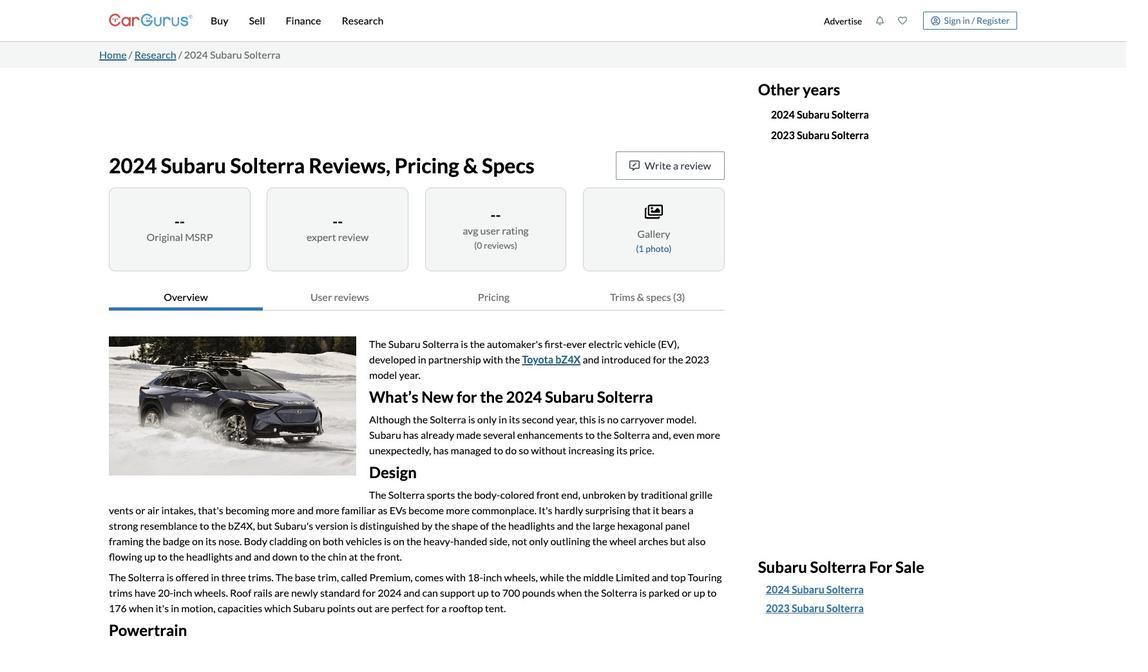 Task type: locate. For each thing, give the bounding box(es) containing it.
offered
[[176, 571, 209, 583]]

2023 subaru solterra link for years
[[771, 129, 869, 141]]

year.
[[399, 369, 421, 381]]

open notifications image
[[876, 16, 885, 25]]

a inside button
[[673, 159, 679, 171]]

inch down offered
[[173, 586, 192, 598]]

headlights down nose.
[[186, 550, 233, 562]]

a inside the solterra sports the body-colored front end, unbroken by traditional grille vents or air intakes, that's becoming more and more familiar as evs become more commonplace. it's hardly surprising that it bears a strong resemblance to the bz4x, but subaru's version is distinguished by the shape of the headlights and the large hexagonal panel framing the badge on its nose. body cladding on both vehicles is on the heavy-handed side, not only outlining the wheel arches but also flowing up to the headlights and and down to the chin at the front.
[[689, 504, 694, 516]]

wheels,
[[504, 571, 538, 583]]

headlights
[[508, 519, 555, 531], [186, 550, 233, 562]]

evs
[[390, 504, 407, 516]]

in up year.
[[418, 353, 426, 365]]

menu bar
[[193, 0, 817, 41]]

2 vertical spatial its
[[206, 535, 216, 547]]

& left specs
[[463, 153, 478, 178]]

for inside the and introduced for the 2023 model year.
[[653, 353, 666, 365]]

0 vertical spatial &
[[463, 153, 478, 178]]

wheels.
[[194, 586, 228, 598]]

top
[[671, 571, 686, 583]]

and introduced for the 2023 model year.
[[369, 353, 709, 381]]

0 vertical spatial has
[[403, 428, 419, 441]]

1 horizontal spatial are
[[375, 602, 389, 614]]

1 horizontal spatial or
[[682, 586, 692, 598]]

is up front.
[[384, 535, 391, 547]]

the up as
[[369, 488, 386, 500]]

premium,
[[370, 571, 413, 583]]

2 horizontal spatial on
[[393, 535, 405, 547]]

first-
[[545, 338, 567, 350]]

sell button
[[239, 0, 276, 41]]

gallery (1 photo)
[[636, 227, 672, 254]]

sign in / register menu item
[[914, 12, 1018, 30]]

without
[[531, 444, 567, 456]]

trims & specs (3) tab
[[571, 284, 725, 311]]

a down support
[[442, 602, 447, 614]]

overview tab
[[109, 284, 263, 311]]

for
[[869, 557, 893, 576]]

1 vertical spatial has
[[433, 444, 449, 456]]

write a review button
[[616, 151, 725, 180]]

2024 subaru solterra link for solterra
[[766, 582, 1005, 597]]

is
[[461, 338, 468, 350], [468, 413, 475, 425], [598, 413, 605, 425], [351, 519, 358, 531], [384, 535, 391, 547], [167, 571, 174, 583], [640, 586, 647, 598]]

menu
[[817, 3, 1018, 39]]

2024 inside the solterra is offered in three trims. the base trim, called premium, comes with 18-inch wheels, while the middle limited and top touring trims have 20-inch wheels. roof rails are newly standard for 2024 and can support up to 700 pounds when the solterra is parked or up to 176 when it's in motion, capacities which subaru points out are perfect for a rooftop tent. powertrain
[[378, 586, 402, 598]]

to down touring
[[707, 586, 717, 598]]

0 vertical spatial research
[[342, 14, 384, 26]]

2023
[[771, 129, 795, 141], [685, 353, 709, 365], [766, 602, 790, 614]]

as
[[378, 504, 388, 516]]

sign in / register link
[[923, 12, 1018, 30]]

the inside the solterra sports the body-colored front end, unbroken by traditional grille vents or air intakes, that's becoming more and more familiar as evs become more commonplace. it's hardly surprising that it bears a strong resemblance to the bz4x, but subaru's version is distinguished by the shape of the headlights and the large hexagonal panel framing the badge on its nose. body cladding on both vehicles is on the heavy-handed side, not only outlining the wheel arches but also flowing up to the headlights and and down to the chin at the front.
[[369, 488, 386, 500]]

for up the out
[[362, 586, 376, 598]]

of
[[480, 519, 489, 531]]

1 vertical spatial review
[[338, 231, 369, 243]]

by down become
[[422, 519, 433, 531]]

0 vertical spatial headlights
[[508, 519, 555, 531]]

a right the bears at the bottom of page
[[689, 504, 694, 516]]

1 vertical spatial headlights
[[186, 550, 233, 562]]

subaru
[[210, 48, 242, 61], [797, 108, 830, 120], [797, 129, 830, 141], [161, 153, 226, 178], [388, 338, 421, 350], [545, 387, 594, 406], [369, 428, 401, 441], [758, 557, 807, 576], [792, 583, 825, 595], [293, 602, 325, 614], [792, 602, 825, 614]]

has up unexpectedly,
[[403, 428, 419, 441]]

the solterra is offered in three trims. the base trim, called premium, comes with 18-inch wheels, while the middle limited and top touring trims have 20-inch wheels. roof rails are newly standard for 2024 and can support up to 700 pounds when the solterra is parked or up to 176 when it's in motion, capacities which subaru points out are perfect for a rooftop tent. powertrain
[[109, 571, 722, 639]]

0 horizontal spatial only
[[477, 413, 497, 425]]

1 horizontal spatial only
[[529, 535, 549, 547]]

is down familiar
[[351, 519, 358, 531]]

2024 subaru solterra link down for at the right of page
[[766, 582, 1005, 597]]

1 horizontal spatial but
[[670, 535, 686, 547]]

0 vertical spatial or
[[135, 504, 145, 516]]

images image
[[645, 204, 663, 220]]

or left air
[[135, 504, 145, 516]]

but down the panel
[[670, 535, 686, 547]]

outlining
[[551, 535, 591, 547]]

out
[[357, 602, 373, 614]]

0 horizontal spatial or
[[135, 504, 145, 516]]

2023 subaru solterra link down for at the right of page
[[766, 600, 1005, 616]]

are
[[274, 586, 289, 598], [375, 602, 389, 614]]

but up body at the left
[[257, 519, 272, 531]]

developed
[[369, 353, 416, 365]]

1 horizontal spatial a
[[673, 159, 679, 171]]

0 vertical spatial 2023
[[771, 129, 795, 141]]

1 vertical spatial but
[[670, 535, 686, 547]]

more up subaru's
[[271, 504, 295, 516]]

it's
[[156, 602, 169, 614]]

in inside menu item
[[963, 15, 970, 26]]

both
[[323, 535, 344, 547]]

write
[[645, 159, 671, 171]]

front.
[[377, 550, 402, 562]]

panel
[[665, 519, 690, 531]]

even
[[673, 428, 695, 441]]

0 vertical spatial a
[[673, 159, 679, 171]]

2024 subaru solterra link up the 2023 subaru solterra
[[771, 108, 869, 120]]

gallery
[[638, 227, 670, 240]]

are up which at the bottom left
[[274, 586, 289, 598]]

2024
[[184, 48, 208, 61], [771, 108, 795, 120], [109, 153, 157, 178], [506, 387, 542, 406], [766, 583, 790, 595], [378, 586, 402, 598]]

& inside tab
[[637, 291, 644, 303]]

0 vertical spatial inch
[[483, 571, 502, 583]]

a
[[673, 159, 679, 171], [689, 504, 694, 516], [442, 602, 447, 614]]

1 horizontal spatial pricing
[[478, 291, 510, 303]]

the down automaker's
[[505, 353, 520, 365]]

up down 18-
[[477, 586, 489, 598]]

subaru solterra for sale
[[758, 557, 925, 576]]

and
[[583, 353, 600, 365], [297, 504, 314, 516], [557, 519, 574, 531], [235, 550, 252, 562], [254, 550, 270, 562], [652, 571, 669, 583], [404, 586, 420, 598]]

saved cars image
[[899, 16, 908, 25]]

2 horizontal spatial /
[[972, 15, 975, 26]]

1 vertical spatial are
[[375, 602, 389, 614]]

0 vertical spatial review
[[681, 159, 711, 171]]

1 vertical spatial a
[[689, 504, 694, 516]]

only right not at the bottom left
[[529, 535, 549, 547]]

the up the already
[[413, 413, 428, 425]]

the right at
[[360, 550, 375, 562]]

has down the already
[[433, 444, 449, 456]]

end,
[[562, 488, 581, 500]]

/ right home
[[129, 48, 132, 61]]

and inside the and introduced for the 2023 model year.
[[583, 353, 600, 365]]

-- original msrp
[[147, 213, 213, 243]]

traditional
[[641, 488, 688, 500]]

1 vertical spatial with
[[446, 571, 466, 583]]

/ right research link
[[178, 48, 182, 61]]

for down (ev),
[[653, 353, 666, 365]]

solterra inside the subaru solterra is the automaker's first-ever electric vehicle (ev), developed in partnership with the
[[423, 338, 459, 350]]

the solterra sports the body-colored front end, unbroken by traditional grille vents or air intakes, that's becoming more and more familiar as evs become more commonplace. it's hardly surprising that it bears a strong resemblance to the bz4x, but subaru's version is distinguished by the shape of the headlights and the large hexagonal panel framing the badge on its nose. body cladding on both vehicles is on the heavy-handed side, not only outlining the wheel arches but also flowing up to the headlights and and down to the chin at the front.
[[109, 488, 713, 562]]

1 horizontal spatial when
[[557, 586, 582, 598]]

1 horizontal spatial with
[[483, 353, 503, 365]]

by up the that
[[628, 488, 639, 500]]

with
[[483, 353, 503, 365], [446, 571, 466, 583]]

although the solterra is only in its second year, this is no carryover model. subaru has already made several enhancements to the solterra and, even more unexpectedly, has managed to do so without increasing its price. design
[[369, 413, 721, 481]]

0 horizontal spatial headlights
[[186, 550, 233, 562]]

is up made
[[468, 413, 475, 425]]

research
[[342, 14, 384, 26], [134, 48, 176, 61]]

0 horizontal spatial review
[[338, 231, 369, 243]]

tab list
[[109, 284, 725, 311]]

research inside popup button
[[342, 14, 384, 26]]

user
[[480, 224, 500, 236]]

chin
[[328, 550, 347, 562]]

in up several
[[499, 413, 507, 425]]

second
[[522, 413, 554, 425]]

1 horizontal spatial review
[[681, 159, 711, 171]]

1 horizontal spatial by
[[628, 488, 639, 500]]

0 vertical spatial pricing
[[395, 153, 459, 178]]

0 horizontal spatial but
[[257, 519, 272, 531]]

review right write
[[681, 159, 711, 171]]

comes
[[415, 571, 444, 583]]

for right new
[[457, 387, 477, 406]]

to up tent.
[[491, 586, 500, 598]]

1 vertical spatial inch
[[173, 586, 192, 598]]

2023 subaru solterra link for solterra
[[766, 600, 1005, 616]]

subaru inside the solterra is offered in three trims. the base trim, called premium, comes with 18-inch wheels, while the middle limited and top touring trims have 20-inch wheels. roof rails are newly standard for 2024 and can support up to 700 pounds when the solterra is parked or up to 176 when it's in motion, capacities which subaru points out are perfect for a rooftop tent. powertrain
[[293, 602, 325, 614]]

down
[[272, 550, 298, 562]]

2024 subaru solterra link for years
[[771, 108, 869, 120]]

menu containing sign in / register
[[817, 3, 1018, 39]]

0 vertical spatial its
[[509, 413, 520, 425]]

-- expert review
[[307, 213, 369, 243]]

1 vertical spatial research
[[134, 48, 176, 61]]

in inside the subaru solterra is the automaker's first-ever electric vehicle (ev), developed in partnership with the
[[418, 353, 426, 365]]

flowing
[[109, 550, 142, 562]]

intakes,
[[161, 504, 196, 516]]

surprising
[[585, 504, 630, 516]]

to up 'increasing'
[[585, 428, 595, 441]]

1 horizontal spatial on
[[309, 535, 321, 547]]

vehicle
[[624, 338, 656, 350]]

that
[[632, 504, 651, 516]]

1 vertical spatial &
[[637, 291, 644, 303]]

with down automaker's
[[483, 353, 503, 365]]

more up shape on the left
[[446, 504, 470, 516]]

0 vertical spatial only
[[477, 413, 497, 425]]

can
[[422, 586, 438, 598]]

is up partnership at left
[[461, 338, 468, 350]]

0 horizontal spatial on
[[192, 535, 204, 547]]

0 vertical spatial with
[[483, 353, 503, 365]]

1 vertical spatial only
[[529, 535, 549, 547]]

when down the have
[[129, 602, 154, 614]]

with up support
[[446, 571, 466, 583]]

on right badge
[[192, 535, 204, 547]]

0 horizontal spatial up
[[144, 550, 156, 562]]

user icon image
[[931, 16, 941, 25]]

the inside the subaru solterra is the automaker's first-ever electric vehicle (ev), developed in partnership with the
[[369, 338, 386, 350]]

1 vertical spatial 2023
[[685, 353, 709, 365]]

0 horizontal spatial are
[[274, 586, 289, 598]]

1 horizontal spatial inch
[[483, 571, 502, 583]]

/ inside menu item
[[972, 15, 975, 26]]

the inside the and introduced for the 2023 model year.
[[668, 353, 683, 365]]

2 horizontal spatial a
[[689, 504, 694, 516]]

trims & specs (3)
[[610, 291, 685, 303]]

the left chin
[[311, 550, 326, 562]]

overview
[[164, 291, 208, 303]]

with inside the subaru solterra is the automaker's first-ever electric vehicle (ev), developed in partnership with the
[[483, 353, 503, 365]]

1 vertical spatial when
[[129, 602, 154, 614]]

a right write
[[673, 159, 679, 171]]

the for the solterra sports the body-colored front end, unbroken by traditional grille vents or air intakes, that's becoming more and more familiar as evs become more commonplace. it's hardly surprising that it bears a strong resemblance to the bz4x, but subaru's version is distinguished by the shape of the headlights and the large hexagonal panel framing the badge on its nose. body cladding on both vehicles is on the heavy-handed side, not only outlining the wheel arches but also flowing up to the headlights and and down to the chin at the front.
[[369, 488, 386, 500]]

/
[[972, 15, 975, 26], [129, 48, 132, 61], [178, 48, 182, 61]]

/ left the register at the right top of the page
[[972, 15, 975, 26]]

the up trims
[[109, 571, 126, 583]]

on
[[192, 535, 204, 547], [309, 535, 321, 547], [393, 535, 405, 547]]

0 horizontal spatial a
[[442, 602, 447, 614]]

up down touring
[[694, 586, 705, 598]]

its up several
[[509, 413, 520, 425]]

2 vertical spatial 2023
[[766, 602, 790, 614]]

0 horizontal spatial its
[[206, 535, 216, 547]]

only inside although the solterra is only in its second year, this is no carryover model. subaru has already made several enhancements to the solterra and, even more unexpectedly, has managed to do so without increasing its price. design
[[477, 413, 497, 425]]

new
[[422, 387, 454, 406]]

are right the out
[[375, 602, 389, 614]]

on down distinguished
[[393, 535, 405, 547]]

specs
[[646, 291, 671, 303]]

familiar
[[341, 504, 376, 516]]

pounds
[[522, 586, 556, 598]]

0 vertical spatial when
[[557, 586, 582, 598]]

newly
[[291, 586, 318, 598]]

only
[[477, 413, 497, 425], [529, 535, 549, 547]]

more up version
[[316, 504, 340, 516]]

version
[[315, 519, 349, 531]]

the down (ev),
[[668, 353, 683, 365]]

up
[[144, 550, 156, 562], [477, 586, 489, 598], [694, 586, 705, 598]]

is left no
[[598, 413, 605, 425]]

0 vertical spatial by
[[628, 488, 639, 500]]

headlights up not at the bottom left
[[508, 519, 555, 531]]

research right 'finance'
[[342, 14, 384, 26]]

to down "that's" in the left bottom of the page
[[200, 519, 209, 531]]

1 vertical spatial its
[[617, 444, 628, 456]]

1 horizontal spatial research
[[342, 14, 384, 26]]

2023 subaru solterra
[[771, 129, 869, 141]]

0 horizontal spatial when
[[129, 602, 154, 614]]

on left both
[[309, 535, 321, 547]]

1 horizontal spatial its
[[509, 413, 520, 425]]

reviews,
[[309, 153, 391, 178]]

1 vertical spatial by
[[422, 519, 433, 531]]

partnership
[[428, 353, 481, 365]]

more right even
[[697, 428, 721, 441]]

the
[[470, 338, 485, 350], [505, 353, 520, 365], [668, 353, 683, 365], [480, 387, 503, 406], [413, 413, 428, 425], [597, 428, 612, 441], [457, 488, 472, 500], [211, 519, 226, 531], [435, 519, 450, 531], [491, 519, 506, 531], [576, 519, 591, 531], [146, 535, 161, 547], [407, 535, 422, 547], [593, 535, 608, 547], [169, 550, 184, 562], [311, 550, 326, 562], [360, 550, 375, 562], [566, 571, 581, 583], [584, 586, 599, 598]]

already
[[421, 428, 454, 441]]

0 horizontal spatial with
[[446, 571, 466, 583]]

toyota bz4x link
[[522, 353, 581, 365]]

2023 subaru solterra link down 2024 subaru solterra
[[771, 129, 869, 141]]

subaru inside the subaru solterra is the automaker's first-ever electric vehicle (ev), developed in partnership with the
[[388, 338, 421, 350]]

user reviews tab
[[263, 284, 417, 311]]

2024 subaru solterra
[[771, 108, 869, 120]]

register
[[977, 15, 1010, 26]]

the left body-
[[457, 488, 472, 500]]

the up developed
[[369, 338, 386, 350]]

when down while
[[557, 586, 582, 598]]

pricing inside 'tab'
[[478, 291, 510, 303]]

only up several
[[477, 413, 497, 425]]

2 horizontal spatial its
[[617, 444, 628, 456]]

avg
[[463, 224, 478, 236]]

2023 inside 2024 subaru solterra 2023 subaru solterra
[[766, 602, 790, 614]]

& left 'specs'
[[637, 291, 644, 303]]

0 vertical spatial but
[[257, 519, 272, 531]]

2 vertical spatial a
[[442, 602, 447, 614]]

the
[[369, 338, 386, 350], [369, 488, 386, 500], [109, 571, 126, 583], [276, 571, 293, 583]]

what's new for the 2024 subaru solterra
[[369, 387, 653, 406]]

hexagonal
[[617, 519, 663, 531]]

to
[[585, 428, 595, 441], [494, 444, 503, 456], [200, 519, 209, 531], [158, 550, 167, 562], [300, 550, 309, 562], [491, 586, 500, 598], [707, 586, 717, 598]]

1 vertical spatial or
[[682, 586, 692, 598]]

three
[[221, 571, 246, 583]]

in right sign
[[963, 15, 970, 26]]

inch left wheels,
[[483, 571, 502, 583]]

1 horizontal spatial has
[[433, 444, 449, 456]]

advertise
[[824, 15, 863, 26]]

2024 subaru solterra 2023 subaru solterra
[[766, 583, 864, 614]]

1 horizontal spatial up
[[477, 586, 489, 598]]

in right it's
[[171, 602, 179, 614]]

rooftop
[[449, 602, 483, 614]]

review right expert
[[338, 231, 369, 243]]

msrp
[[185, 231, 213, 243]]

up right flowing at the left bottom of page
[[144, 550, 156, 562]]

the right while
[[566, 571, 581, 583]]

in
[[963, 15, 970, 26], [418, 353, 426, 365], [499, 413, 507, 425], [211, 571, 219, 583], [171, 602, 179, 614]]

or down the 'top'
[[682, 586, 692, 598]]

0 horizontal spatial inch
[[173, 586, 192, 598]]

1 vertical spatial pricing
[[478, 291, 510, 303]]

the for the solterra is offered in three trims. the base trim, called premium, comes with 18-inch wheels, while the middle limited and top touring trims have 20-inch wheels. roof rails are newly standard for 2024 and can support up to 700 pounds when the solterra is parked or up to 176 when it's in motion, capacities which subaru points out are perfect for a rooftop tent. powertrain
[[109, 571, 126, 583]]

1 horizontal spatial &
[[637, 291, 644, 303]]

has
[[403, 428, 419, 441], [433, 444, 449, 456]]

its left price.
[[617, 444, 628, 456]]

its left nose.
[[206, 535, 216, 547]]

the down no
[[597, 428, 612, 441]]

research down cargurus logo homepage link link
[[134, 48, 176, 61]]

0 vertical spatial are
[[274, 586, 289, 598]]

0 horizontal spatial has
[[403, 428, 419, 441]]

2024 subaru solterra link
[[771, 108, 869, 120], [766, 582, 1005, 597], [766, 582, 864, 597]]



Task type: describe. For each thing, give the bounding box(es) containing it.
commonplace.
[[472, 504, 537, 516]]

toyota
[[522, 353, 554, 365]]

is down the limited
[[640, 586, 647, 598]]

finance
[[286, 14, 321, 26]]

2 horizontal spatial up
[[694, 586, 705, 598]]

only inside the solterra sports the body-colored front end, unbroken by traditional grille vents or air intakes, that's becoming more and more familiar as evs become more commonplace. it's hardly surprising that it bears a strong resemblance to the bz4x, but subaru's version is distinguished by the shape of the headlights and the large hexagonal panel framing the badge on its nose. body cladding on both vehicles is on the heavy-handed side, not only outlining the wheel arches but also flowing up to the headlights and and down to the chin at the front.
[[529, 535, 549, 547]]

photo)
[[646, 243, 672, 254]]

have
[[134, 586, 156, 598]]

tab list containing overview
[[109, 284, 725, 311]]

colored
[[500, 488, 535, 500]]

air
[[147, 504, 159, 516]]

menu bar containing buy
[[193, 0, 817, 41]]

(3)
[[673, 291, 685, 303]]

model.
[[667, 413, 697, 425]]

the for the subaru solterra is the automaker's first-ever electric vehicle (ev), developed in partnership with the
[[369, 338, 386, 350]]

vents
[[109, 504, 134, 516]]

motion,
[[181, 602, 216, 614]]

the down large
[[593, 535, 608, 547]]

enhancements
[[517, 428, 583, 441]]

carryover
[[621, 413, 665, 425]]

1 on from the left
[[192, 535, 204, 547]]

2024 subaru solterra link down subaru solterra for sale
[[766, 582, 864, 597]]

0 horizontal spatial research
[[134, 48, 176, 61]]

expert
[[307, 231, 336, 243]]

in up wheels.
[[211, 571, 219, 583]]

distinguished
[[360, 519, 420, 531]]

research link
[[134, 48, 176, 61]]

limited
[[616, 571, 650, 583]]

0 horizontal spatial /
[[129, 48, 132, 61]]

several
[[483, 428, 515, 441]]

that's
[[198, 504, 223, 516]]

managed
[[451, 444, 492, 456]]

badge
[[163, 535, 190, 547]]

finance button
[[276, 0, 332, 41]]

made
[[456, 428, 481, 441]]

0 horizontal spatial by
[[422, 519, 433, 531]]

the down "that's" in the left bottom of the page
[[211, 519, 226, 531]]

grille
[[690, 488, 713, 500]]

not
[[512, 535, 527, 547]]

176
[[109, 602, 127, 614]]

perfect
[[391, 602, 424, 614]]

middle
[[583, 571, 614, 583]]

design
[[369, 463, 417, 481]]

the down down on the bottom left of the page
[[276, 571, 293, 583]]

trims.
[[248, 571, 274, 583]]

rating
[[502, 224, 529, 236]]

cladding
[[269, 535, 307, 547]]

1 horizontal spatial /
[[178, 48, 182, 61]]

also
[[688, 535, 706, 547]]

solterra inside the solterra sports the body-colored front end, unbroken by traditional grille vents or air intakes, that's becoming more and more familiar as evs become more commonplace. it's hardly surprising that it bears a strong resemblance to the bz4x, but subaru's version is distinguished by the shape of the headlights and the large hexagonal panel framing the badge on its nose. body cladding on both vehicles is on the heavy-handed side, not only outlining the wheel arches but also flowing up to the headlights and and down to the chin at the front.
[[388, 488, 425, 500]]

2 on from the left
[[309, 535, 321, 547]]

this
[[579, 413, 596, 425]]

body-
[[474, 488, 500, 500]]

is up 20-
[[167, 571, 174, 583]]

strong
[[109, 519, 138, 531]]

parked
[[649, 586, 680, 598]]

review inside button
[[681, 159, 711, 171]]

its inside the solterra sports the body-colored front end, unbroken by traditional grille vents or air intakes, that's becoming more and more familiar as evs become more commonplace. it's hardly surprising that it bears a strong resemblance to the bz4x, but subaru's version is distinguished by the shape of the headlights and the large hexagonal panel framing the badge on its nose. body cladding on both vehicles is on the heavy-handed side, not only outlining the wheel arches but also flowing up to the headlights and and down to the chin at the front.
[[206, 535, 216, 547]]

0 horizontal spatial &
[[463, 153, 478, 178]]

arches
[[639, 535, 668, 547]]

advertisement element
[[785, 158, 978, 545]]

pricing tab
[[417, 284, 571, 311]]

for down can
[[426, 602, 440, 614]]

3 on from the left
[[393, 535, 405, 547]]

bears
[[662, 504, 687, 516]]

the up several
[[480, 387, 503, 406]]

research button
[[332, 0, 394, 41]]

increasing
[[569, 444, 615, 456]]

trims
[[610, 291, 635, 303]]

the down the resemblance
[[146, 535, 161, 547]]

the down badge
[[169, 550, 184, 562]]

to down badge
[[158, 550, 167, 562]]

cargurus logo homepage link image
[[109, 2, 193, 39]]

reviews
[[334, 291, 369, 303]]

becoming
[[225, 504, 269, 516]]

sports
[[427, 488, 455, 500]]

home
[[99, 48, 127, 61]]

electric
[[589, 338, 622, 350]]

reviews)
[[484, 239, 517, 250]]

2024 inside 2024 subaru solterra 2023 subaru solterra
[[766, 583, 790, 595]]

framing
[[109, 535, 144, 547]]

1 horizontal spatial headlights
[[508, 519, 555, 531]]

the up outlining
[[576, 519, 591, 531]]

cargurus logo homepage link link
[[109, 2, 193, 39]]

which
[[264, 602, 291, 614]]

the left heavy-
[[407, 535, 422, 547]]

the right of
[[491, 519, 506, 531]]

toyota bz4x
[[522, 353, 581, 365]]

wheel
[[610, 535, 637, 547]]

2023 subaru solterra link down subaru solterra for sale
[[766, 600, 864, 616]]

is inside the subaru solterra is the automaker's first-ever electric vehicle (ev), developed in partnership with the
[[461, 338, 468, 350]]

heavy-
[[424, 535, 454, 547]]

automaker's
[[487, 338, 543, 350]]

review inside "-- expert review"
[[338, 231, 369, 243]]

to left 'do'
[[494, 444, 503, 456]]

standard
[[320, 586, 360, 598]]

hardly
[[555, 504, 583, 516]]

0 horizontal spatial pricing
[[395, 153, 459, 178]]

or inside the solterra is offered in three trims. the base trim, called premium, comes with 18-inch wheels, while the middle limited and top touring trims have 20-inch wheels. roof rails are newly standard for 2024 and can support up to 700 pounds when the solterra is parked or up to 176 when it's in motion, capacities which subaru points out are perfect for a rooftop tent. powertrain
[[682, 586, 692, 598]]

model
[[369, 369, 397, 381]]

at
[[349, 550, 358, 562]]

comment alt edit image
[[629, 160, 640, 171]]

although
[[369, 413, 411, 425]]

18-
[[468, 571, 483, 583]]

up inside the solterra sports the body-colored front end, unbroken by traditional grille vents or air intakes, that's becoming more and more familiar as evs become more commonplace. it's hardly surprising that it bears a strong resemblance to the bz4x, but subaru's version is distinguished by the shape of the headlights and the large hexagonal panel framing the badge on its nose. body cladding on both vehicles is on the heavy-handed side, not only outlining the wheel arches but also flowing up to the headlights and and down to the chin at the front.
[[144, 550, 156, 562]]

introduced
[[602, 353, 651, 365]]

subaru inside although the solterra is only in its second year, this is no carryover model. subaru has already made several enhancements to the solterra and, even more unexpectedly, has managed to do so without increasing its price. design
[[369, 428, 401, 441]]

unbroken
[[583, 488, 626, 500]]

the down middle
[[584, 586, 599, 598]]

more inside although the solterra is only in its second year, this is no carryover model. subaru has already made several enhancements to the solterra and, even more unexpectedly, has managed to do so without increasing its price. design
[[697, 428, 721, 441]]

or inside the solterra sports the body-colored front end, unbroken by traditional grille vents or air intakes, that's becoming more and more familiar as evs become more commonplace. it's hardly surprising that it bears a strong resemblance to the bz4x, but subaru's version is distinguished by the shape of the headlights and the large hexagonal panel framing the badge on its nose. body cladding on both vehicles is on the heavy-handed side, not only outlining the wheel arches but also flowing up to the headlights and and down to the chin at the front.
[[135, 504, 145, 516]]

in inside although the solterra is only in its second year, this is no carryover model. subaru has already made several enhancements to the solterra and, even more unexpectedly, has managed to do so without increasing its price. design
[[499, 413, 507, 425]]

the subaru solterra is the automaker's first-ever electric vehicle (ev), developed in partnership with the
[[369, 338, 680, 365]]

large
[[593, 519, 616, 531]]

buy button
[[200, 0, 239, 41]]

powertrain
[[109, 620, 187, 639]]

2023 inside the and introduced for the 2023 model year.
[[685, 353, 709, 365]]

image via subaru. 2024 subaru solterra, front-quarter view. image
[[109, 336, 356, 476]]

sign
[[944, 15, 961, 26]]

to right down on the bottom left of the page
[[300, 550, 309, 562]]

nose.
[[218, 535, 242, 547]]

a inside the solterra is offered in three trims. the base trim, called premium, comes with 18-inch wheels, while the middle limited and top touring trims have 20-inch wheels. roof rails are newly standard for 2024 and can support up to 700 pounds when the solterra is parked or up to 176 when it's in motion, capacities which subaru points out are perfect for a rooftop tent. powertrain
[[442, 602, 447, 614]]

with inside the solterra is offered in three trims. the base trim, called premium, comes with 18-inch wheels, while the middle limited and top touring trims have 20-inch wheels. roof rails are newly standard for 2024 and can support up to 700 pounds when the solterra is parked or up to 176 when it's in motion, capacities which subaru points out are perfect for a rooftop tent. powertrain
[[446, 571, 466, 583]]

price.
[[630, 444, 654, 456]]

sale
[[896, 557, 925, 576]]

the up heavy-
[[435, 519, 450, 531]]

the up partnership at left
[[470, 338, 485, 350]]



Task type: vqa. For each thing, say whether or not it's contained in the screenshot.
second Costs from the left
no



